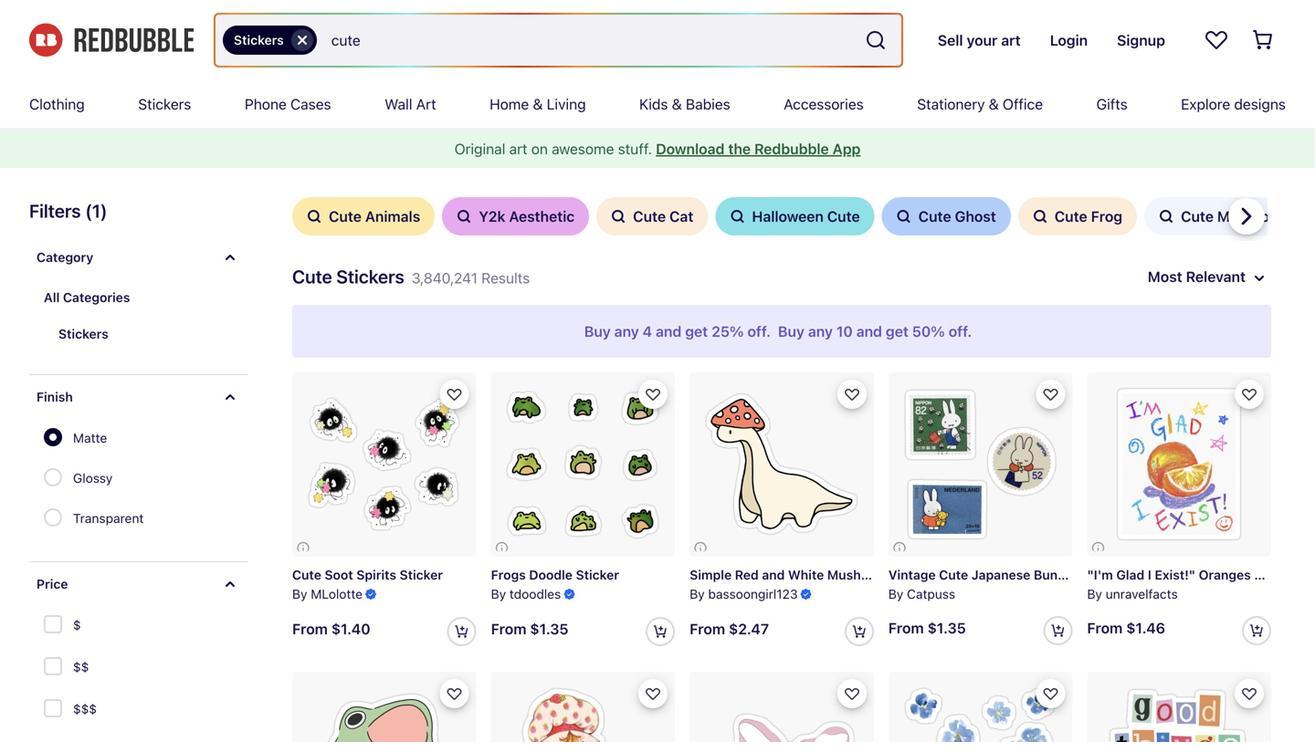Task type: locate. For each thing, give the bounding box(es) containing it.
stickers link
[[138, 80, 191, 128]]

cute down the cute animals link
[[292, 266, 332, 287]]

1 cute from the left
[[329, 208, 362, 225]]

4 by from the left
[[889, 587, 904, 602]]

0 horizontal spatial off.
[[748, 323, 771, 340]]

buy left 4
[[584, 323, 611, 340]]

tdoodles
[[510, 587, 561, 602]]

1 any from the left
[[615, 323, 639, 340]]

cute for cute frog
[[1055, 208, 1088, 225]]

home & living link
[[490, 80, 586, 128]]

stickers inside menu bar
[[138, 95, 191, 113]]

None radio
[[44, 428, 62, 447], [44, 469, 62, 487], [44, 509, 62, 527], [44, 428, 62, 447], [44, 469, 62, 487], [44, 509, 62, 527]]

sticker right spirits
[[400, 568, 443, 583]]

by for from $1.40
[[292, 587, 307, 602]]

3,840,241
[[412, 270, 478, 287]]

cute soot spirits sticker image
[[292, 373, 477, 557]]

get left "25%"
[[685, 323, 708, 340]]

from $1.35 for frogs doodle sticker
[[491, 621, 569, 638]]

cute left ghost on the right of the page
[[919, 208, 952, 225]]

cute right halloween
[[827, 208, 860, 225]]

doodle
[[529, 568, 573, 583]]

from $2.47
[[690, 621, 769, 638]]

off. right "25%"
[[748, 323, 771, 340]]

stickers down the cute animals
[[336, 266, 404, 287]]

pack
[[1173, 568, 1202, 583]]

0 horizontal spatial and
[[656, 323, 682, 340]]

from $1.46
[[1088, 620, 1166, 637]]

by mlolotte
[[292, 587, 363, 602]]

none checkbox inside price group
[[44, 616, 66, 638]]

frogs doodle sticker image
[[491, 373, 675, 557]]

None checkbox
[[44, 658, 66, 680], [44, 700, 66, 722], [44, 658, 66, 680], [44, 700, 66, 722]]

download the redbubble app link
[[656, 140, 861, 158]]

cute for cute cat
[[633, 208, 666, 225]]

$1.35 down tdoodles
[[530, 621, 569, 638]]

& left 'living'
[[533, 95, 543, 113]]

home
[[490, 95, 529, 113]]

mlolotte
[[311, 587, 363, 602]]

kids
[[640, 95, 668, 113]]

1 by from the left
[[292, 587, 307, 602]]

designs
[[1235, 95, 1286, 113]]

2 & from the left
[[672, 95, 682, 113]]

0 vertical spatial stickers button
[[223, 26, 317, 55]]

buy
[[584, 323, 611, 340], [778, 323, 805, 340]]

stickers button up phone
[[223, 26, 317, 55]]

cute left cat
[[633, 208, 666, 225]]

by up from $2.47
[[690, 587, 705, 602]]

matte
[[73, 431, 107, 446]]

from left the $1.46
[[1088, 620, 1123, 637]]

and
[[656, 323, 682, 340], [857, 323, 882, 340]]

unravelfacts
[[1106, 587, 1178, 602]]

0 horizontal spatial $1.35
[[530, 621, 569, 638]]

by left mlolotte
[[292, 587, 307, 602]]

by down frogs
[[491, 587, 506, 602]]

cute up the by mlolotte
[[292, 568, 322, 583]]

$1.35
[[928, 620, 966, 637], [530, 621, 569, 638]]

price
[[37, 577, 68, 592]]

3 by from the left
[[690, 587, 705, 602]]

1 buy from the left
[[584, 323, 611, 340]]

category button
[[29, 236, 248, 280]]

from down the by mlolotte
[[292, 621, 328, 638]]

from $1.35
[[889, 620, 966, 637], [491, 621, 569, 638]]

cute left mushroom
[[1181, 208, 1214, 225]]

stamps
[[1076, 568, 1123, 583]]

explore
[[1181, 95, 1231, 113]]

4 cute from the left
[[919, 208, 952, 225]]

cute animals link
[[292, 197, 435, 236]]

off. right 50%
[[949, 323, 972, 340]]

1 horizontal spatial buy
[[778, 323, 805, 340]]

2 buy from the left
[[778, 323, 805, 340]]

by tdoodles
[[491, 587, 561, 602]]

all
[[44, 290, 60, 305]]

cute for stickers
[[292, 266, 332, 287]]

by down the stamps
[[1088, 587, 1103, 602]]

from $1.35 down by tdoodles
[[491, 621, 569, 638]]

sticker
[[400, 568, 443, 583], [576, 568, 619, 583], [1126, 568, 1169, 583], [1206, 568, 1249, 583]]

vintage
[[889, 568, 936, 583]]

cute inside vintage cute japanese bunny stamps sticker pack sticker by catpuss
[[939, 568, 969, 583]]

)
[[101, 200, 107, 222]]

stickers button inside field
[[223, 26, 317, 55]]

kids & babies link
[[640, 80, 731, 128]]

3,840,241 results element
[[0, 186, 1316, 743]]

finish button
[[29, 375, 248, 419]]

get left 50%
[[886, 323, 909, 340]]

menu bar
[[29, 80, 1286, 128]]

2 and from the left
[[857, 323, 882, 340]]

results
[[482, 270, 530, 287]]

accessories link
[[784, 80, 864, 128]]

explore designs link
[[1181, 80, 1286, 128]]

1 & from the left
[[533, 95, 543, 113]]

1 horizontal spatial any
[[808, 323, 833, 340]]

app
[[833, 140, 861, 158]]

cute
[[292, 266, 332, 287], [292, 568, 322, 583], [939, 568, 969, 583]]

4 sticker from the left
[[1206, 568, 1249, 583]]

"i'm glad i exist!" oranges poster inspired by wendy cope's poem "the orange" sticker image
[[1088, 373, 1272, 557]]

2 cute from the left
[[633, 208, 666, 225]]

4
[[643, 323, 652, 340]]

0 horizontal spatial from $1.35
[[491, 621, 569, 638]]

& left office
[[989, 95, 999, 113]]

cute mushroom link
[[1145, 197, 1306, 236]]

cute cat
[[633, 208, 694, 225]]

phone cases
[[245, 95, 331, 113]]

1 horizontal spatial and
[[857, 323, 882, 340]]

wall
[[385, 95, 412, 113]]

0 horizontal spatial get
[[685, 323, 708, 340]]

25%
[[712, 323, 744, 340]]

frog
[[1091, 208, 1123, 225]]

2 get from the left
[[886, 323, 909, 340]]

from down catpuss
[[889, 620, 924, 637]]

cute left animals in the left of the page
[[329, 208, 362, 225]]

any left '10'
[[808, 323, 833, 340]]

0 horizontal spatial &
[[533, 95, 543, 113]]

6 cute from the left
[[1181, 208, 1214, 225]]

any
[[615, 323, 639, 340], [808, 323, 833, 340]]

gifts link
[[1097, 80, 1128, 128]]

stickers down redbubble logo
[[138, 95, 191, 113]]

1 horizontal spatial off.
[[949, 323, 972, 340]]

frogs doodle sticker
[[491, 568, 619, 583]]

from
[[889, 620, 924, 637], [1088, 620, 1123, 637], [292, 621, 328, 638], [491, 621, 527, 638], [690, 621, 725, 638]]

1 horizontal spatial &
[[672, 95, 682, 113]]

y2k
[[479, 208, 506, 225]]

get
[[685, 323, 708, 340], [886, 323, 909, 340]]

stickers up phone
[[234, 32, 284, 48]]

and right '10'
[[857, 323, 882, 340]]

filters ( 1 )
[[29, 200, 107, 222]]

0 horizontal spatial any
[[615, 323, 639, 340]]

from down by tdoodles
[[491, 621, 527, 638]]

sticker up unravelfacts at the right of page
[[1126, 568, 1169, 583]]

cute up catpuss
[[939, 568, 969, 583]]

Search term search field
[[317, 15, 858, 66]]

stickers
[[234, 32, 284, 48], [138, 95, 191, 113], [336, 266, 404, 287], [58, 327, 109, 342]]

stickers button down categories
[[44, 316, 248, 353]]

3 & from the left
[[989, 95, 999, 113]]

original art on awesome stuff. download the redbubble app
[[455, 140, 861, 158]]

sticker right pack
[[1206, 568, 1249, 583]]

sticker right doodle
[[576, 568, 619, 583]]

all categories
[[44, 290, 130, 305]]

cute left frog
[[1055, 208, 1088, 225]]

buy left '10'
[[778, 323, 805, 340]]

& right kids
[[672, 95, 682, 113]]

stickers button
[[223, 26, 317, 55], [44, 316, 248, 353]]

catpuss
[[907, 587, 956, 602]]

from $1.40
[[292, 621, 371, 638]]

from $1.35 for vintage cute japanese bunny stamps sticker pack sticker
[[889, 620, 966, 637]]

by for from $1.35
[[491, 587, 506, 602]]

$1.35 down catpuss
[[928, 620, 966, 637]]

2 horizontal spatial &
[[989, 95, 999, 113]]

&
[[533, 95, 543, 113], [672, 95, 682, 113], [989, 95, 999, 113]]

1 horizontal spatial $1.35
[[928, 620, 966, 637]]

from for vintage cute japanese bunny stamps sticker pack sticker
[[889, 620, 924, 637]]

5 cute from the left
[[1055, 208, 1088, 225]]

by inside vintage cute japanese bunny stamps sticker pack sticker by catpuss
[[889, 587, 904, 602]]

2 off. from the left
[[949, 323, 972, 340]]

Stickers field
[[216, 15, 902, 66]]

any left 4
[[615, 323, 639, 340]]

0 horizontal spatial buy
[[584, 323, 611, 340]]

and right 4
[[656, 323, 682, 340]]

2 by from the left
[[491, 587, 506, 602]]

& for home
[[533, 95, 543, 113]]

stationery & office link
[[917, 80, 1043, 128]]

1 horizontal spatial get
[[886, 323, 909, 340]]

bassoongirl123
[[708, 587, 798, 602]]

clothing
[[29, 95, 85, 113]]

from $1.35 down catpuss
[[889, 620, 966, 637]]

$1.35 for vintage cute japanese bunny stamps sticker pack sticker
[[928, 620, 966, 637]]

by down vintage
[[889, 587, 904, 602]]

None checkbox
[[44, 616, 66, 638]]

ghost
[[955, 208, 996, 225]]

1 horizontal spatial from $1.35
[[889, 620, 966, 637]]

by
[[292, 587, 307, 602], [491, 587, 506, 602], [690, 587, 705, 602], [889, 587, 904, 602], [1088, 587, 1103, 602]]

explore designs
[[1181, 95, 1286, 113]]



Task type: vqa. For each thing, say whether or not it's contained in the screenshot.
From $1.35 related to Vintage Cute Japanese Bunny Stamps Sticker Pack Sticker
yes



Task type: describe. For each thing, give the bounding box(es) containing it.
stationery & office
[[917, 95, 1043, 113]]

the
[[728, 140, 751, 158]]

original
[[455, 140, 506, 158]]

transparent
[[73, 511, 144, 526]]

1
[[92, 200, 101, 222]]

menu bar containing clothing
[[29, 80, 1286, 128]]

from for cute soot spirits sticker
[[292, 621, 328, 638]]

categories
[[63, 290, 130, 305]]

10
[[837, 323, 853, 340]]

cute for cute animals
[[329, 208, 362, 225]]

all categories button
[[29, 280, 248, 316]]

stickers down all categories at top
[[58, 327, 109, 342]]

halloween cute
[[752, 208, 860, 225]]

price group
[[42, 607, 97, 733]]

cute mushroom
[[1181, 208, 1291, 225]]

vintage cute japanese bunny stamps sticker pack sticker by catpuss
[[889, 568, 1249, 602]]

redbubble logo image
[[29, 24, 194, 57]]

soot
[[325, 568, 353, 583]]

finish option group
[[44, 419, 155, 540]]

frogs
[[491, 568, 526, 583]]

gifts
[[1097, 95, 1128, 113]]

halloween cute link
[[716, 197, 875, 236]]

1 and from the left
[[656, 323, 682, 340]]

1 sticker from the left
[[400, 568, 443, 583]]

animals
[[365, 208, 420, 225]]

cute animals
[[329, 208, 420, 225]]

3 sticker from the left
[[1126, 568, 1169, 583]]

2 sticker from the left
[[576, 568, 619, 583]]

3 cute from the left
[[827, 208, 860, 225]]

cute soot spirits sticker
[[292, 568, 443, 583]]

aesthetic
[[509, 208, 575, 225]]

50%
[[912, 323, 945, 340]]

price button
[[29, 563, 248, 607]]

1 off. from the left
[[748, 323, 771, 340]]

download
[[656, 140, 725, 158]]

home & living
[[490, 95, 586, 113]]

office
[[1003, 95, 1043, 113]]

cute for cute mushroom
[[1181, 208, 1214, 225]]

cute frog link
[[1018, 197, 1137, 236]]

cute cat link
[[597, 197, 708, 236]]

cat
[[670, 208, 694, 225]]

cute for cute ghost
[[919, 208, 952, 225]]

& for kids
[[672, 95, 682, 113]]

filters
[[29, 200, 81, 222]]

by for from $2.47
[[690, 587, 705, 602]]

1 vertical spatial stickers button
[[44, 316, 248, 353]]

kids & babies
[[640, 95, 731, 113]]

cute for soot
[[292, 568, 322, 583]]

living
[[547, 95, 586, 113]]

awesome
[[552, 140, 614, 158]]

on
[[531, 140, 548, 158]]

phone
[[245, 95, 287, 113]]

(
[[85, 200, 92, 222]]

finish
[[37, 390, 73, 405]]

glossy
[[73, 471, 113, 486]]

stickers inside field
[[234, 32, 284, 48]]

spirits
[[357, 568, 396, 583]]

from for frogs doodle sticker
[[491, 621, 527, 638]]

japanese
[[972, 568, 1031, 583]]

simple red and white mushroom hat brontosaurus dinosaur sticker image
[[690, 373, 874, 557]]

cute ghost link
[[882, 197, 1011, 236]]

art
[[509, 140, 528, 158]]

accessories
[[784, 95, 864, 113]]

$1.40
[[331, 621, 371, 638]]

phone cases link
[[245, 80, 331, 128]]

by unravelfacts
[[1088, 587, 1178, 602]]

mushroom
[[1218, 208, 1291, 225]]

vintage cute japanese bunny stamps sticker pack sticker image
[[889, 373, 1073, 557]]

$1.46
[[1127, 620, 1166, 637]]

category
[[37, 250, 93, 265]]

buy any 4 and get 25% off. buy any 10 and get 50% off.
[[584, 323, 972, 340]]

cute stickers 3,840,241 results
[[292, 266, 530, 287]]

cute ghost
[[919, 208, 996, 225]]

y2k aesthetic
[[479, 208, 575, 225]]

2 any from the left
[[808, 323, 833, 340]]

art
[[416, 95, 436, 113]]

$1.35 for frogs doodle sticker
[[530, 621, 569, 638]]

stationery
[[917, 95, 985, 113]]

bunny
[[1034, 568, 1073, 583]]

& for stationery
[[989, 95, 999, 113]]

halloween
[[752, 208, 824, 225]]

from left $2.47
[[690, 621, 725, 638]]

cute frog
[[1055, 208, 1123, 225]]

5 by from the left
[[1088, 587, 1103, 602]]

babies
[[686, 95, 731, 113]]

$2.47
[[729, 621, 769, 638]]

stuff.
[[618, 140, 652, 158]]

y2k aesthetic link
[[442, 197, 589, 236]]

clothing link
[[29, 80, 85, 128]]

1 get from the left
[[685, 323, 708, 340]]



